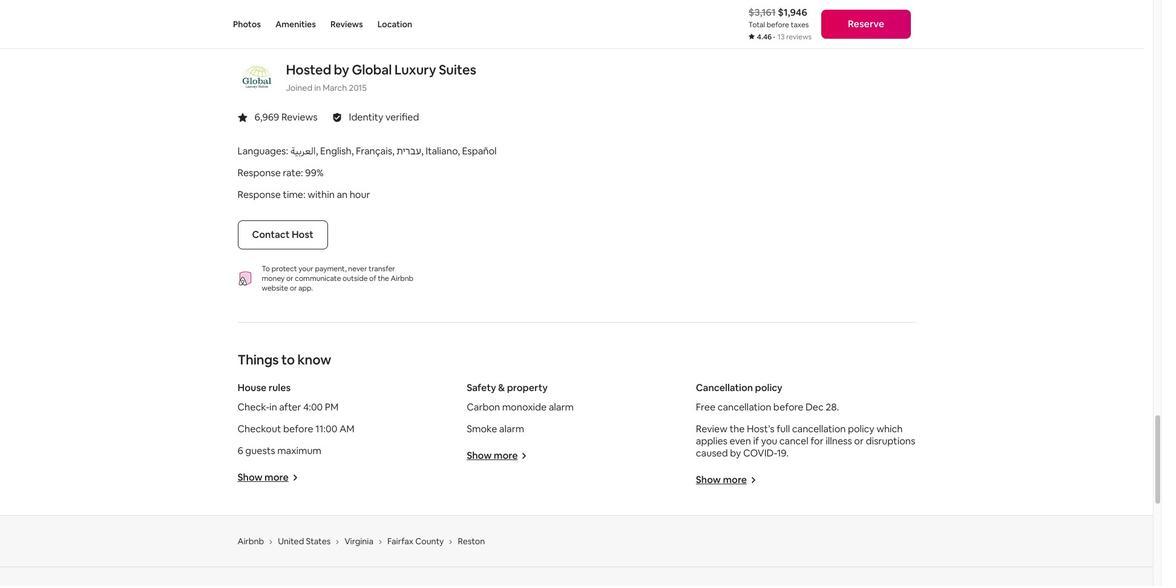 Task type: locate. For each thing, give the bounding box(es) containing it.
show more button
[[467, 449, 528, 462], [238, 471, 298, 484], [696, 473, 757, 486]]

0 vertical spatial response
[[238, 166, 281, 179]]

show more
[[467, 449, 518, 462], [238, 471, 289, 484], [696, 473, 747, 486]]

11:00
[[315, 423, 337, 435]]

airbnb right of
[[391, 274, 414, 283]]

the left if
[[730, 423, 745, 435]]

total
[[749, 20, 765, 30]]

cancellation down cancellation policy
[[718, 401, 772, 413]]

0 vertical spatial alarm
[[549, 401, 574, 413]]

0 vertical spatial :
[[286, 145, 288, 157]]

1 horizontal spatial in
[[314, 82, 321, 93]]

by right the "caused"
[[730, 447, 741, 459]]

by
[[334, 61, 349, 78], [730, 447, 741, 459]]

policy up free cancellation before dec 28.
[[755, 381, 783, 394]]

0 vertical spatial reviews
[[331, 19, 363, 30]]

show more button down guests
[[238, 471, 298, 484]]

you
[[761, 435, 778, 447]]

1 vertical spatial in
[[270, 401, 277, 413]]

$3,161 $1,946 total before taxes
[[749, 6, 809, 30]]

united
[[278, 536, 304, 547]]

maximum
[[277, 444, 322, 457]]

airbnb link
[[238, 536, 264, 547]]

more down smoke alarm
[[494, 449, 518, 462]]

show down the "caused"
[[696, 473, 721, 486]]

house rules
[[238, 381, 291, 394]]

reviews
[[787, 32, 812, 42]]

or left app.
[[290, 283, 297, 293]]

4.46 · 13 reviews
[[757, 32, 812, 42]]

1 vertical spatial alarm
[[499, 423, 524, 435]]

français,
[[356, 145, 395, 157]]

or right 'illness'
[[855, 435, 864, 447]]

taxes
[[791, 20, 809, 30]]

the inside the review the host's full cancellation policy which applies even if you cancel for illness or disruptions caused by covid-19.
[[730, 423, 745, 435]]

show more for smoke alarm
[[467, 449, 518, 462]]

0 vertical spatial in
[[314, 82, 321, 93]]

: left within
[[303, 188, 306, 201]]

property
[[507, 381, 548, 394]]

1 vertical spatial by
[[730, 447, 741, 459]]

13
[[778, 32, 785, 42]]

2 horizontal spatial show more
[[696, 473, 747, 486]]

united states link
[[278, 536, 331, 547]]

contact host
[[252, 228, 314, 241]]

verified
[[386, 111, 419, 123]]

1 vertical spatial airbnb
[[238, 536, 264, 547]]

reviews
[[331, 19, 363, 30], [281, 111, 318, 123]]

show more down the "caused"
[[696, 473, 747, 486]]

virginia
[[345, 536, 374, 547]]

pm
[[325, 401, 339, 413]]

0 horizontal spatial by
[[334, 61, 349, 78]]

reviews left location button
[[331, 19, 363, 30]]

1 horizontal spatial more
[[494, 449, 518, 462]]

show down smoke
[[467, 449, 492, 462]]

0 horizontal spatial reviews
[[281, 111, 318, 123]]

1 horizontal spatial airbnb
[[391, 274, 414, 283]]

:
[[286, 145, 288, 157], [301, 166, 303, 179], [303, 188, 306, 201]]

1 vertical spatial response
[[238, 188, 281, 201]]

0 vertical spatial by
[[334, 61, 349, 78]]

show more button down smoke alarm
[[467, 449, 528, 462]]

0 horizontal spatial the
[[378, 274, 389, 283]]

languages : العربية, english, français, עברית, italiano, español
[[238, 145, 497, 157]]

: left 99%
[[301, 166, 303, 179]]

0 horizontal spatial show more button
[[238, 471, 298, 484]]

0 vertical spatial cancellation
[[718, 401, 772, 413]]

: for time
[[303, 188, 306, 201]]

learn more about the host, global luxury suites. image
[[238, 58, 276, 97], [238, 58, 276, 97]]

2 horizontal spatial more
[[723, 473, 747, 486]]

6 guests maximum
[[238, 444, 322, 457]]

0 horizontal spatial policy
[[755, 381, 783, 394]]

protect
[[272, 264, 297, 274]]

1 horizontal spatial show more
[[467, 449, 518, 462]]

0 vertical spatial airbnb
[[391, 274, 414, 283]]

show down the "6"
[[238, 471, 263, 484]]

6
[[238, 444, 243, 457]]

carbon monoxide alarm
[[467, 401, 574, 413]]

1 vertical spatial cancellation
[[792, 423, 846, 435]]

in left march
[[314, 82, 321, 93]]

2 vertical spatial :
[[303, 188, 306, 201]]

or
[[286, 274, 294, 283], [290, 283, 297, 293], [855, 435, 864, 447]]

for
[[811, 435, 824, 447]]

2 response from the top
[[238, 188, 281, 201]]

which
[[877, 423, 903, 435]]

·
[[774, 32, 775, 42]]

1 horizontal spatial policy
[[848, 423, 875, 435]]

policy inside the review the host's full cancellation policy which applies even if you cancel for illness or disruptions caused by covid-19.
[[848, 423, 875, 435]]

1 horizontal spatial show
[[467, 449, 492, 462]]

check-in after 4:00 pm
[[238, 401, 339, 413]]

0 vertical spatial the
[[378, 274, 389, 283]]

show more button down the "caused"
[[696, 473, 757, 486]]

1 horizontal spatial by
[[730, 447, 741, 459]]

host's
[[747, 423, 775, 435]]

1 vertical spatial policy
[[848, 423, 875, 435]]

2 horizontal spatial show more button
[[696, 473, 757, 486]]

am
[[340, 423, 355, 435]]

1 vertical spatial before
[[774, 401, 804, 413]]

within
[[308, 188, 335, 201]]

before up full
[[774, 401, 804, 413]]

contact
[[252, 228, 290, 241]]

0 vertical spatial before
[[767, 20, 790, 30]]

things to know
[[238, 351, 331, 368]]

policy
[[755, 381, 783, 394], [848, 423, 875, 435]]

reston link
[[458, 536, 485, 547]]

cancellation down dec
[[792, 423, 846, 435]]

by up march
[[334, 61, 349, 78]]

response down response rate : 99%
[[238, 188, 281, 201]]

amenities button
[[275, 0, 316, 48]]

more for smoke alarm
[[494, 449, 518, 462]]

alarm down carbon monoxide alarm
[[499, 423, 524, 435]]

4:00
[[303, 401, 323, 413]]

the inside to protect your payment, never transfer money or communicate outside of the airbnb website or app.
[[378, 274, 389, 283]]

1 horizontal spatial show more button
[[467, 449, 528, 462]]

the right of
[[378, 274, 389, 283]]

cancellation
[[696, 381, 753, 394]]

&
[[498, 381, 505, 394]]

to
[[262, 264, 270, 274]]

cancellation
[[718, 401, 772, 413], [792, 423, 846, 435]]

6,969
[[255, 111, 279, 123]]

english,
[[320, 145, 354, 157]]

alarm
[[549, 401, 574, 413], [499, 423, 524, 435]]

reviews down joined
[[281, 111, 318, 123]]

if
[[753, 435, 759, 447]]

or inside the review the host's full cancellation policy which applies even if you cancel for illness or disruptions caused by covid-19.
[[855, 435, 864, 447]]

location
[[378, 19, 412, 30]]

2 vertical spatial before
[[283, 423, 313, 435]]

hosted
[[286, 61, 331, 78]]

1 response from the top
[[238, 166, 281, 179]]

airbnb left united
[[238, 536, 264, 547]]

airbnb inside to protect your payment, never transfer money or communicate outside of the airbnb website or app.
[[391, 274, 414, 283]]

or right money
[[286, 274, 294, 283]]

full
[[777, 423, 790, 435]]

disruptions
[[866, 435, 916, 447]]

more down 6 guests maximum
[[265, 471, 289, 484]]

checkout before 11:00 am
[[238, 423, 355, 435]]

response down languages
[[238, 166, 281, 179]]

response rate : 99%
[[238, 166, 324, 179]]

policy left which
[[848, 423, 875, 435]]

outside
[[343, 274, 368, 283]]

in left after
[[270, 401, 277, 413]]

1 vertical spatial :
[[301, 166, 303, 179]]

before up 13 in the right of the page
[[767, 20, 790, 30]]

1 horizontal spatial the
[[730, 423, 745, 435]]

1 horizontal spatial cancellation
[[792, 423, 846, 435]]

show more down guests
[[238, 471, 289, 484]]

reserve
[[848, 18, 885, 30]]

response for response time
[[238, 188, 281, 201]]

2 horizontal spatial show
[[696, 473, 721, 486]]

cancel
[[780, 435, 809, 447]]

before up maximum
[[283, 423, 313, 435]]

show more down smoke alarm
[[467, 449, 518, 462]]

more down the "caused"
[[723, 473, 747, 486]]

4.46
[[757, 32, 772, 42]]

: left the العربية,
[[286, 145, 288, 157]]

1 vertical spatial the
[[730, 423, 745, 435]]

alarm right monoxide
[[549, 401, 574, 413]]

airbnb
[[391, 274, 414, 283], [238, 536, 264, 547]]



Task type: describe. For each thing, give the bounding box(es) containing it.
$1,946
[[778, 6, 808, 19]]

monoxide
[[502, 401, 547, 413]]

dec
[[806, 401, 824, 413]]

español
[[462, 145, 497, 157]]

0 horizontal spatial show
[[238, 471, 263, 484]]

house
[[238, 381, 267, 394]]

0 horizontal spatial in
[[270, 401, 277, 413]]

show more for review the host's full cancellation policy which applies even if you cancel for illness or disruptions caused by covid-19.
[[696, 473, 747, 486]]

show more button for smoke alarm
[[467, 449, 528, 462]]

of
[[369, 274, 376, 283]]

0 horizontal spatial alarm
[[499, 423, 524, 435]]

carbon
[[467, 401, 500, 413]]

show for review the host's full cancellation policy which applies even if you cancel for illness or disruptions caused by covid-19.
[[696, 473, 721, 486]]

before inside $3,161 $1,946 total before taxes
[[767, 20, 790, 30]]

even
[[730, 435, 751, 447]]

reviews button
[[331, 0, 363, 48]]

review
[[696, 423, 728, 435]]

0 horizontal spatial airbnb
[[238, 536, 264, 547]]

luxury
[[395, 61, 436, 78]]

identity verified
[[349, 111, 419, 123]]

money
[[262, 274, 285, 283]]

fairfax county
[[388, 536, 444, 547]]

free
[[696, 401, 716, 413]]

states
[[306, 536, 331, 547]]

2015
[[349, 82, 367, 93]]

an
[[337, 188, 348, 201]]

99%
[[305, 166, 324, 179]]

amenities
[[275, 19, 316, 30]]

know
[[298, 351, 331, 368]]

your
[[299, 264, 314, 274]]

6,969 reviews
[[255, 111, 318, 123]]

0 vertical spatial policy
[[755, 381, 783, 394]]

joined
[[286, 82, 313, 93]]

things
[[238, 351, 279, 368]]

website
[[262, 283, 288, 293]]

fairfax county link
[[388, 536, 444, 547]]

0 horizontal spatial cancellation
[[718, 401, 772, 413]]

reston
[[458, 536, 485, 547]]

smoke
[[467, 423, 497, 435]]

virginia link
[[345, 536, 374, 547]]

reserve button
[[822, 10, 911, 39]]

safety
[[467, 381, 496, 394]]

show more button for review the host's full cancellation policy which applies even if you cancel for illness or disruptions caused by covid-19.
[[696, 473, 757, 486]]

by inside "hosted by global luxury suites joined in march 2015"
[[334, 61, 349, 78]]

checkout
[[238, 423, 281, 435]]

עברית,
[[397, 145, 424, 157]]

fairfax
[[388, 536, 414, 547]]

communicate
[[295, 274, 341, 283]]

applies
[[696, 435, 728, 447]]

review the host's full cancellation policy which applies even if you cancel for illness or disruptions caused by covid-19.
[[696, 423, 916, 459]]

covid-
[[743, 447, 777, 459]]

or for review
[[855, 435, 864, 447]]

0 horizontal spatial show more
[[238, 471, 289, 484]]

by inside the review the host's full cancellation policy which applies even if you cancel for illness or disruptions caused by covid-19.
[[730, 447, 741, 459]]

transfer
[[369, 264, 395, 274]]

more for review the host's full cancellation policy which applies even if you cancel for illness or disruptions caused by covid-19.
[[723, 473, 747, 486]]

or for to
[[290, 283, 297, 293]]

app.
[[299, 283, 313, 293]]

hosted by global luxury suites joined in march 2015
[[286, 61, 476, 93]]

1 horizontal spatial alarm
[[549, 401, 574, 413]]

19.
[[777, 447, 789, 459]]

cancellation policy
[[696, 381, 783, 394]]

1 vertical spatial reviews
[[281, 111, 318, 123]]

march
[[323, 82, 347, 93]]

1 horizontal spatial reviews
[[331, 19, 363, 30]]

free cancellation before dec 28.
[[696, 401, 839, 413]]

العربية,
[[290, 145, 318, 157]]

guests
[[245, 444, 275, 457]]

united states
[[278, 536, 331, 547]]

rules
[[269, 381, 291, 394]]

contact host link
[[238, 220, 328, 249]]

photos
[[233, 19, 261, 30]]

global
[[352, 61, 392, 78]]

response time : within an hour
[[238, 188, 370, 201]]

time
[[283, 188, 303, 201]]

in inside "hosted by global luxury suites joined in march 2015"
[[314, 82, 321, 93]]

smoke alarm
[[467, 423, 524, 435]]

: for rate
[[301, 166, 303, 179]]

italiano,
[[426, 145, 460, 157]]

payment,
[[315, 264, 347, 274]]

0 horizontal spatial more
[[265, 471, 289, 484]]

caused
[[696, 447, 728, 459]]

response for response rate
[[238, 166, 281, 179]]

after
[[279, 401, 301, 413]]

identity
[[349, 111, 384, 123]]

$3,161
[[749, 6, 776, 19]]

rate
[[283, 166, 301, 179]]

location button
[[378, 0, 412, 48]]

check-
[[238, 401, 270, 413]]

cancellation inside the review the host's full cancellation policy which applies even if you cancel for illness or disruptions caused by covid-19.
[[792, 423, 846, 435]]

safety & property
[[467, 381, 548, 394]]

show for smoke alarm
[[467, 449, 492, 462]]

suites
[[439, 61, 476, 78]]

never
[[348, 264, 367, 274]]



Task type: vqa. For each thing, say whether or not it's contained in the screenshot.
check-
yes



